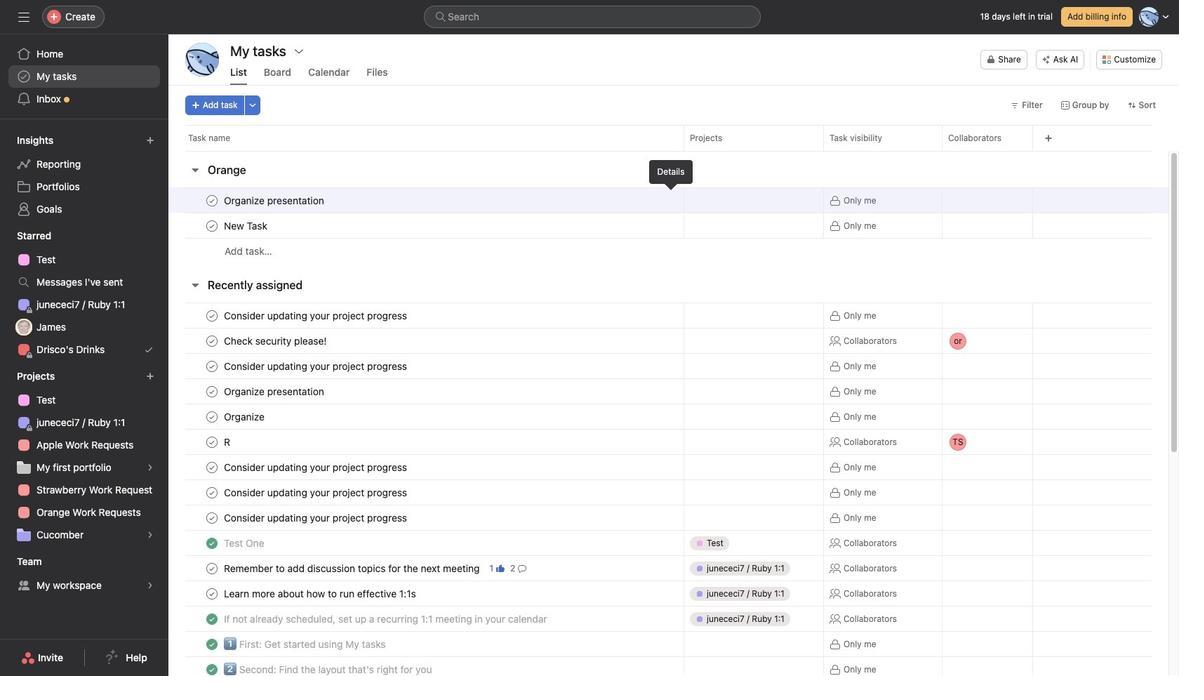 Task type: vqa. For each thing, say whether or not it's contained in the screenshot.
name
no



Task type: locate. For each thing, give the bounding box(es) containing it.
5 consider updating your project progress cell from the top
[[169, 505, 684, 531]]

4 mark complete image from the top
[[204, 484, 220, 501]]

mark complete checkbox inside learn more about how to run effective 1:1s cell
[[204, 585, 220, 602]]

6 mark complete image from the top
[[204, 585, 220, 602]]

7 task name text field from the top
[[221, 662, 436, 676]]

mark complete checkbox inside remember to add discussion topics for the next meeting cell
[[204, 560, 220, 577]]

1 mark complete checkbox from the top
[[204, 332, 220, 349]]

1 mark complete checkbox from the top
[[204, 192, 220, 209]]

1 vertical spatial collapse task list for this group image
[[190, 279, 201, 291]]

2 consider updating your project progress cell from the top
[[169, 353, 684, 379]]

organize cell
[[169, 404, 684, 430]]

completed image
[[204, 611, 220, 627], [204, 636, 220, 653]]

2 organize presentation cell from the top
[[169, 378, 684, 404]]

6 mark complete checkbox from the top
[[204, 434, 220, 450]]

9 task name text field from the top
[[221, 587, 420, 601]]

mark complete image inside remember to add discussion topics for the next meeting cell
[[204, 560, 220, 577]]

8 task name text field from the top
[[221, 561, 484, 575]]

completed checkbox inside test one cell
[[204, 535, 220, 552]]

2 mark complete checkbox from the top
[[204, 408, 220, 425]]

5 task name text field from the top
[[221, 410, 269, 424]]

3 task name text field from the top
[[221, 435, 237, 449]]

global element
[[0, 34, 169, 119]]

mark complete checkbox for task name text field within the r cell
[[204, 434, 220, 450]]

task name text field inside new task cell
[[221, 219, 272, 233]]

starred element
[[0, 223, 169, 364]]

1 mark complete image from the top
[[204, 192, 220, 209]]

consider updating your project progress cell for linked projects for consider updating your project progress cell associated with 6th task name text box from the top
[[169, 454, 684, 480]]

2 mark complete checkbox from the top
[[204, 217, 220, 234]]

3 consider updating your project progress cell from the top
[[169, 454, 684, 480]]

1 completed image from the top
[[204, 535, 220, 552]]

4 mark complete image from the top
[[204, 383, 220, 400]]

mark complete image inside check security please! cell
[[204, 332, 220, 349]]

header recently assigned tree grid
[[169, 303, 1169, 676]]

6 task name text field from the top
[[221, 460, 411, 474]]

consider updating your project progress cell for fourth task name text field from the bottom's linked projects for consider updating your project progress cell
[[169, 480, 684, 506]]

2 task name text field from the top
[[221, 219, 272, 233]]

completed image inside 1️⃣ first: get started using my tasks cell
[[204, 636, 220, 653]]

completed checkbox inside if not already scheduled, set up a recurring 1:1 meeting in your calendar cell
[[204, 611, 220, 627]]

consider updating your project progress cell for linked projects for consider updating your project progress cell corresponding to 3rd task name text box from the top of the page
[[169, 303, 684, 329]]

4 task name text field from the top
[[221, 384, 329, 398]]

mark complete image for 7th task name text box from the bottom
[[204, 383, 220, 400]]

Mark complete checkbox
[[204, 332, 220, 349], [204, 408, 220, 425], [204, 459, 220, 476], [204, 484, 220, 501], [204, 509, 220, 526], [204, 560, 220, 577]]

task name text field inside if not already scheduled, set up a recurring 1:1 meeting in your calendar cell
[[221, 612, 552, 626]]

5 mark complete image from the top
[[204, 560, 220, 577]]

completed image inside test one cell
[[204, 535, 220, 552]]

1 vertical spatial organize presentation cell
[[169, 378, 684, 404]]

1 like. you liked this task image
[[496, 564, 505, 573]]

linked projects for r cell
[[684, 429, 824, 455]]

6 mark complete image from the top
[[204, 459, 220, 476]]

2 collapse task list for this group image from the top
[[190, 279, 201, 291]]

6 task name text field from the top
[[221, 612, 552, 626]]

mark complete checkbox for task name text box inside the remember to add discussion topics for the next meeting cell
[[204, 560, 220, 577]]

10 task name text field from the top
[[221, 637, 390, 651]]

3 mark complete image from the top
[[204, 358, 220, 375]]

insights element
[[0, 128, 169, 223]]

organize presentation cell
[[169, 187, 684, 213], [169, 378, 684, 404]]

5 mark complete checkbox from the top
[[204, 509, 220, 526]]

6 mark complete checkbox from the top
[[204, 560, 220, 577]]

mark complete checkbox for task name text box within new task cell
[[204, 217, 220, 234]]

new insights image
[[146, 136, 154, 145]]

header orange tree grid
[[169, 187, 1169, 264]]

mark complete checkbox for task name text field within the check security please! cell
[[204, 332, 220, 349]]

4 linked projects for consider updating your project progress cell from the top
[[684, 480, 824, 506]]

2️⃣ second: find the layout that's right for you cell
[[169, 657, 684, 676]]

linked projects for consider updating your project progress cell
[[684, 303, 824, 329], [684, 353, 824, 379], [684, 454, 824, 480], [684, 480, 824, 506], [684, 505, 824, 531]]

add field image
[[1045, 134, 1053, 143]]

Mark complete checkbox
[[204, 192, 220, 209], [204, 217, 220, 234], [204, 307, 220, 324], [204, 358, 220, 375], [204, 383, 220, 400], [204, 434, 220, 450], [204, 585, 220, 602]]

4 task name text field from the top
[[221, 486, 411, 500]]

mark complete image
[[204, 192, 220, 209], [204, 217, 220, 234], [204, 408, 220, 425], [204, 484, 220, 501], [204, 560, 220, 577], [204, 585, 220, 602]]

3 linked projects for consider updating your project progress cell from the top
[[684, 454, 824, 480]]

mark complete image inside organize cell
[[204, 408, 220, 425]]

0 vertical spatial organize presentation cell
[[169, 187, 684, 213]]

if not already scheduled, set up a recurring 1:1 meeting in your calendar cell
[[169, 606, 684, 632]]

7 mark complete image from the top
[[204, 509, 220, 526]]

task name text field inside r cell
[[221, 435, 237, 449]]

completed checkbox inside 2️⃣ second: find the layout that's right for you cell
[[204, 661, 220, 676]]

Task name text field
[[221, 334, 331, 348], [221, 359, 411, 373], [221, 435, 237, 449], [221, 486, 411, 500], [221, 511, 411, 525], [221, 612, 552, 626], [221, 662, 436, 676]]

mark complete image for task name text field within the check security please! cell
[[204, 332, 220, 349]]

3 mark complete checkbox from the top
[[204, 459, 220, 476]]

1 linked projects for consider updating your project progress cell from the top
[[684, 303, 824, 329]]

1 vertical spatial completed image
[[204, 636, 220, 653]]

4 mark complete checkbox from the top
[[204, 358, 220, 375]]

mark complete image inside r cell
[[204, 434, 220, 450]]

linked projects for consider updating your project progress cell for 6th task name text box from the top
[[684, 454, 824, 480]]

1 mark complete image from the top
[[204, 307, 220, 324]]

1️⃣ first: get started using my tasks cell
[[169, 631, 684, 657]]

mark complete image inside learn more about how to run effective 1:1s cell
[[204, 585, 220, 602]]

1 completed image from the top
[[204, 611, 220, 627]]

task name text field inside remember to add discussion topics for the next meeting cell
[[221, 561, 484, 575]]

task name text field inside check security please! cell
[[221, 334, 331, 348]]

2 mark complete image from the top
[[204, 332, 220, 349]]

1 organize presentation cell from the top
[[169, 187, 684, 213]]

completed checkbox inside 1️⃣ first: get started using my tasks cell
[[204, 636, 220, 653]]

linked projects for consider updating your project progress cell for fourth task name text field from the bottom
[[684, 480, 824, 506]]

1 completed checkbox from the top
[[204, 535, 220, 552]]

3 task name text field from the top
[[221, 309, 411, 323]]

mark complete image for second task name text field from the top of the header recently assigned 'tree grid'
[[204, 358, 220, 375]]

remember to add discussion topics for the next meeting cell
[[169, 555, 684, 581]]

tooltip
[[649, 160, 693, 188]]

mark complete image inside new task cell
[[204, 217, 220, 234]]

1 vertical spatial completed image
[[204, 661, 220, 676]]

completed image for if not already scheduled, set up a recurring 1:1 meeting in your calendar cell
[[204, 611, 220, 627]]

5 mark complete checkbox from the top
[[204, 383, 220, 400]]

2 completed image from the top
[[204, 661, 220, 676]]

mark complete image inside organize presentation cell
[[204, 383, 220, 400]]

mark complete checkbox inside r cell
[[204, 434, 220, 450]]

4 mark complete checkbox from the top
[[204, 484, 220, 501]]

1 task name text field from the top
[[221, 334, 331, 348]]

0 vertical spatial completed image
[[204, 535, 220, 552]]

2 mark complete image from the top
[[204, 217, 220, 234]]

3 completed checkbox from the top
[[204, 636, 220, 653]]

mark complete checkbox inside organize cell
[[204, 408, 220, 425]]

completed image inside if not already scheduled, set up a recurring 1:1 meeting in your calendar cell
[[204, 611, 220, 627]]

mark complete checkbox for 3rd task name text box from the top of the page
[[204, 307, 220, 324]]

consider updating your project progress cell
[[169, 303, 684, 329], [169, 353, 684, 379], [169, 454, 684, 480], [169, 480, 684, 506], [169, 505, 684, 531]]

mark complete checkbox inside new task cell
[[204, 217, 220, 234]]

Task name text field
[[221, 193, 329, 207], [221, 219, 272, 233], [221, 309, 411, 323], [221, 384, 329, 398], [221, 410, 269, 424], [221, 460, 411, 474], [221, 536, 269, 550], [221, 561, 484, 575], [221, 587, 420, 601], [221, 637, 390, 651]]

5 linked projects for consider updating your project progress cell from the top
[[684, 505, 824, 531]]

7 task name text field from the top
[[221, 536, 269, 550]]

mark complete checkbox for fourth task name text field from the bottom
[[204, 484, 220, 501]]

row
[[169, 125, 1180, 151], [185, 150, 1152, 152], [169, 187, 1169, 213], [169, 213, 1169, 239], [169, 238, 1169, 264], [169, 303, 1169, 329], [169, 327, 1169, 355], [169, 353, 1169, 379], [169, 378, 1169, 404], [169, 404, 1169, 430], [169, 428, 1169, 456], [169, 454, 1169, 480], [169, 480, 1169, 506], [169, 505, 1169, 531], [169, 530, 1169, 556], [169, 555, 1169, 581], [169, 581, 1169, 607], [169, 606, 1169, 632], [169, 631, 1169, 657], [169, 657, 1169, 676]]

mark complete checkbox for 6th task name text box from the top
[[204, 459, 220, 476]]

linked projects for consider updating your project progress cell for 3rd task name text box from the top of the page
[[684, 303, 824, 329]]

0 vertical spatial collapse task list for this group image
[[190, 164, 201, 176]]

mark complete checkbox inside check security please! cell
[[204, 332, 220, 349]]

mark complete image for task name text box within learn more about how to run effective 1:1s cell
[[204, 585, 220, 602]]

mark complete image for task name text box within new task cell
[[204, 217, 220, 234]]

completed image inside 2️⃣ second: find the layout that's right for you cell
[[204, 661, 220, 676]]

see details, my first portfolio image
[[146, 463, 154, 472]]

completed image for task name text field inside the 2️⃣ second: find the layout that's right for you cell
[[204, 661, 220, 676]]

4 completed checkbox from the top
[[204, 661, 220, 676]]

0 vertical spatial completed image
[[204, 611, 220, 627]]

mark complete image
[[204, 307, 220, 324], [204, 332, 220, 349], [204, 358, 220, 375], [204, 383, 220, 400], [204, 434, 220, 450], [204, 459, 220, 476], [204, 509, 220, 526]]

5 mark complete image from the top
[[204, 434, 220, 450]]

7 mark complete checkbox from the top
[[204, 585, 220, 602]]

list box
[[424, 6, 761, 28]]

2 completed checkbox from the top
[[204, 611, 220, 627]]

1 consider updating your project progress cell from the top
[[169, 303, 684, 329]]

3 mark complete checkbox from the top
[[204, 307, 220, 324]]

completed image
[[204, 535, 220, 552], [204, 661, 220, 676]]

2 completed image from the top
[[204, 636, 220, 653]]

mark complete image for 3rd task name text box from the top of the page
[[204, 307, 220, 324]]

mark complete image for fourth task name text field from the bottom
[[204, 484, 220, 501]]

3 mark complete image from the top
[[204, 408, 220, 425]]

collapse task list for this group image
[[190, 164, 201, 176], [190, 279, 201, 291]]

4 consider updating your project progress cell from the top
[[169, 480, 684, 506]]

1 collapse task list for this group image from the top
[[190, 164, 201, 176]]

collapse task list for this group image for header recently assigned 'tree grid'
[[190, 279, 201, 291]]

consider updating your project progress cell for linked projects for consider updating your project progress cell related to second task name text field from the top of the header recently assigned 'tree grid'
[[169, 353, 684, 379]]

2 linked projects for consider updating your project progress cell from the top
[[684, 353, 824, 379]]

Completed checkbox
[[204, 535, 220, 552], [204, 611, 220, 627], [204, 636, 220, 653], [204, 661, 220, 676]]



Task type: describe. For each thing, give the bounding box(es) containing it.
details image
[[667, 196, 675, 205]]

5 task name text field from the top
[[221, 511, 411, 525]]

mark complete checkbox for 7th task name text box from the bottom
[[204, 383, 220, 400]]

completed checkbox for task name text field inside the 2️⃣ second: find the layout that's right for you cell
[[204, 661, 220, 676]]

collapse task list for this group image for 'header orange' 'tree grid'
[[190, 164, 201, 176]]

mark complete image for first task name text box
[[204, 192, 220, 209]]

2 task name text field from the top
[[221, 359, 411, 373]]

linked projects for organize presentation cell
[[684, 378, 824, 404]]

completed checkbox for task name text box in test one cell
[[204, 535, 220, 552]]

completed checkbox for task name text box within 1️⃣ first: get started using my tasks cell
[[204, 636, 220, 653]]

mark complete image for task name text box inside the remember to add discussion topics for the next meeting cell
[[204, 560, 220, 577]]

task name text field inside 1️⃣ first: get started using my tasks cell
[[221, 637, 390, 651]]

new task cell
[[169, 213, 684, 239]]

linked projects for consider updating your project progress cell for 5th task name text field from the top
[[684, 505, 824, 531]]

teams element
[[0, 549, 169, 600]]

linked projects for consider updating your project progress cell for second task name text field from the top of the header recently assigned 'tree grid'
[[684, 353, 824, 379]]

check security please! cell
[[169, 328, 684, 354]]

1 task name text field from the top
[[221, 193, 329, 207]]

mark complete checkbox for task name text box within organize cell
[[204, 408, 220, 425]]

see details, cucomber image
[[146, 531, 154, 539]]

mark complete image for task name text box within organize cell
[[204, 408, 220, 425]]

linked projects for organize cell
[[684, 404, 824, 430]]

linked projects for 1️⃣ first: get started using my tasks cell
[[684, 631, 824, 657]]

view profile settings image
[[185, 43, 219, 77]]

move tasks between sections image
[[642, 196, 650, 205]]

mark complete checkbox for 5th task name text field from the top
[[204, 509, 220, 526]]

projects element
[[0, 364, 169, 549]]

mark complete checkbox for task name text box within learn more about how to run effective 1:1s cell
[[204, 585, 220, 602]]

linked projects for new task cell
[[684, 213, 824, 239]]

mark complete image for task name text field within the r cell
[[204, 434, 220, 450]]

completed image for task name text box in test one cell
[[204, 535, 220, 552]]

linked projects for check security please! cell
[[684, 328, 824, 354]]

see details, my workspace image
[[146, 581, 154, 590]]

mark complete image for 5th task name text field from the top
[[204, 509, 220, 526]]

r cell
[[169, 429, 684, 455]]

task name text field inside test one cell
[[221, 536, 269, 550]]

test one cell
[[169, 530, 684, 556]]

organize presentation cell inside 'header orange' 'tree grid'
[[169, 187, 684, 213]]

completed checkbox for task name text field inside the if not already scheduled, set up a recurring 1:1 meeting in your calendar cell
[[204, 611, 220, 627]]

linked projects for 2️⃣ second: find the layout that's right for you cell
[[684, 657, 824, 676]]

add collaborators image
[[1012, 195, 1023, 206]]

mark complete image for 6th task name text box from the top
[[204, 459, 220, 476]]

2 comments image
[[518, 564, 527, 573]]

more actions image
[[248, 101, 257, 110]]

task name text field inside organize cell
[[221, 410, 269, 424]]

new project or portfolio image
[[146, 372, 154, 381]]

hide sidebar image
[[18, 11, 29, 22]]

mark complete checkbox for second task name text field from the top of the header recently assigned 'tree grid'
[[204, 358, 220, 375]]

mark complete checkbox for first task name text box
[[204, 192, 220, 209]]

completed image for 1️⃣ first: get started using my tasks cell
[[204, 636, 220, 653]]

show options image
[[293, 46, 305, 57]]

task name text field inside 2️⃣ second: find the layout that's right for you cell
[[221, 662, 436, 676]]

learn more about how to run effective 1:1s cell
[[169, 581, 684, 607]]

task name text field inside learn more about how to run effective 1:1s cell
[[221, 587, 420, 601]]

consider updating your project progress cell for linked projects for consider updating your project progress cell corresponding to 5th task name text field from the top
[[169, 505, 684, 531]]



